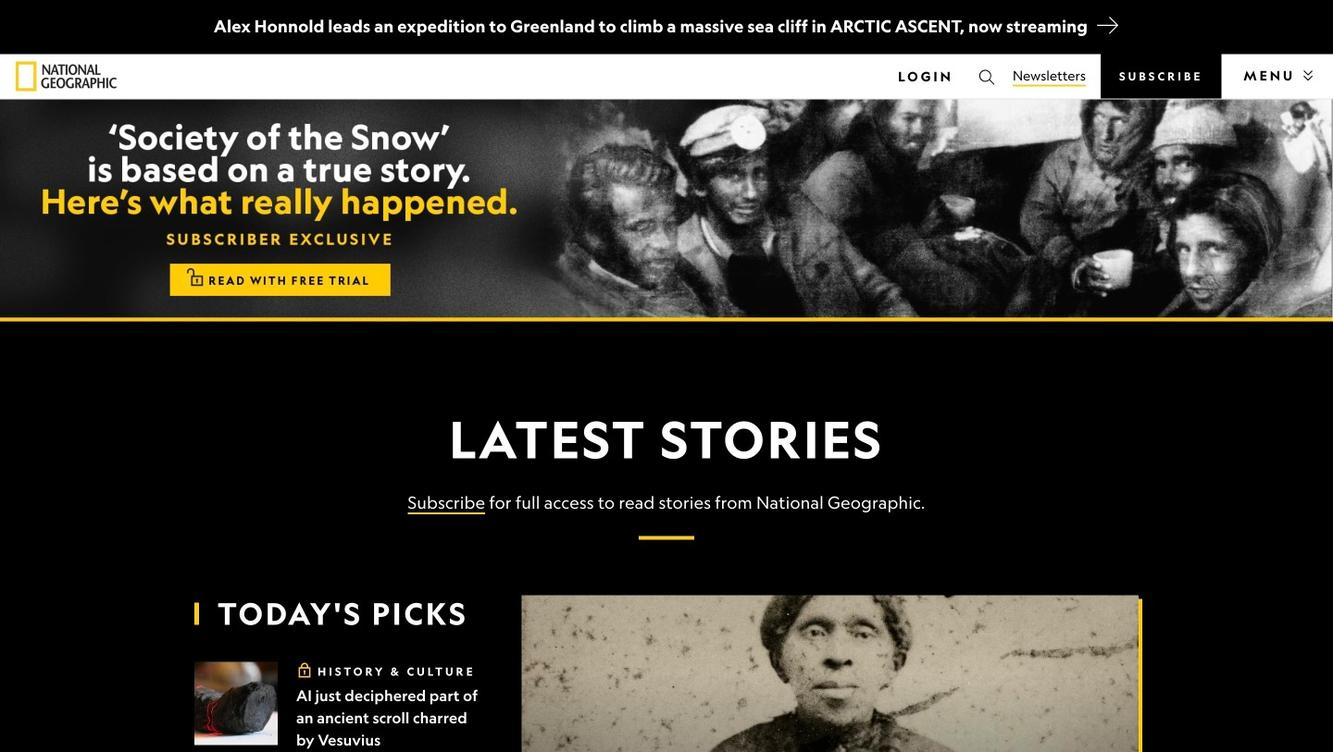 Task type: vqa. For each thing, say whether or not it's contained in the screenshot.
the "Menu" icon
yes



Task type: locate. For each thing, give the bounding box(es) containing it.
national geographic logo - home image
[[16, 61, 117, 91]]

main content
[[0, 99, 1333, 753]]



Task type: describe. For each thing, give the bounding box(es) containing it.
search image
[[978, 68, 996, 86]]

test alt image
[[0, 99, 1333, 322]]

menu image
[[1301, 68, 1316, 83]]



